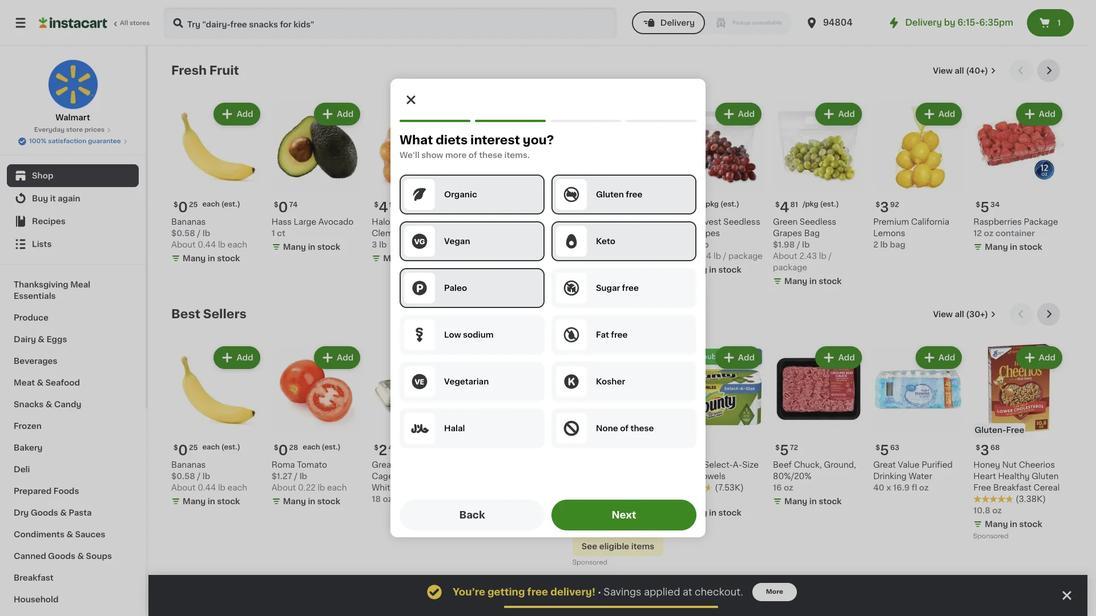 Task type: describe. For each thing, give the bounding box(es) containing it.
prepared foods link
[[7, 481, 139, 503]]

$ inside $ 0 lime 42 1 each
[[575, 201, 580, 208]]

low
[[444, 331, 461, 339]]

walmart
[[56, 114, 90, 122]]

$ inside '$ 0 28'
[[274, 445, 279, 452]]

about inside roma tomato $1.27 / lb about 0.22 lb each
[[272, 485, 296, 493]]

/pkg (est.) for 4
[[803, 201, 839, 208]]

gluten inside honey nut cheerios heart healthy gluten free breakfast cereal
[[1032, 473, 1059, 481]]

gluten-free
[[975, 427, 1025, 435]]

sun
[[673, 218, 688, 226]]

1 horizontal spatial $ 3 92
[[876, 201, 900, 214]]

(7.53k)
[[715, 485, 744, 493]]

checkout.
[[695, 588, 744, 598]]

$ 2 42
[[374, 445, 398, 458]]

$ inside "$ 5 34"
[[977, 201, 981, 208]]

select-
[[704, 462, 733, 470]]

see
[[582, 543, 598, 551]]

0 for $ 0 28
[[279, 445, 288, 458]]

prepared
[[14, 488, 52, 496]]

(40+)
[[967, 67, 989, 75]]

at
[[683, 588, 693, 598]]

many in stock inside product group
[[685, 510, 742, 518]]

0 for $ 0 25 each (est.)
[[178, 201, 188, 214]]

each (est.) for $ 0 28
[[303, 445, 341, 452]]

lb inside premium california lemons 2 lb bag
[[881, 241, 889, 249]]

many down 80%/20%
[[785, 498, 808, 506]]

view all (30+) button
[[929, 303, 1001, 326]]

/ right 2.43
[[829, 252, 832, 260]]

back button
[[400, 500, 545, 531]]

eligible
[[600, 543, 630, 551]]

halos california clementines 3 lb
[[372, 218, 435, 249]]

free for gluten free
[[626, 191, 643, 199]]

(est.) for $ 0 28
[[322, 445, 341, 452]]

0 horizontal spatial 12
[[673, 496, 682, 504]]

2 inside 2 strawberries 16 oz container
[[479, 201, 488, 214]]

everyday store prices link
[[34, 126, 112, 135]]

4 for $ 4 81
[[780, 201, 790, 214]]

more
[[767, 590, 784, 596]]

these inside what diets interest you? we'll show more of these items.
[[479, 151, 503, 159]]

product group containing 22
[[673, 344, 764, 522]]

applied
[[644, 588, 681, 598]]

you're getting free delivery!
[[453, 588, 596, 598]]

delivery!
[[551, 588, 596, 598]]

more button
[[753, 584, 798, 602]]

eggs inside great value grade aa cage free large white eggs 18 oz
[[397, 485, 418, 493]]

42 inside $ 0 lime 42 1 each
[[594, 218, 605, 226]]

you're
[[453, 588, 486, 598]]

0 vertical spatial free
[[1007, 427, 1025, 435]]

diets
[[436, 134, 468, 146]]

$ inside $ 0 25 each (est.)
[[174, 201, 178, 208]]

fat free
[[596, 331, 628, 339]]

seafood
[[45, 379, 80, 387]]

oz right the 1.48
[[606, 510, 615, 518]]

6:15-
[[958, 18, 980, 27]]

1 horizontal spatial of
[[620, 425, 629, 433]]

view all (40+)
[[934, 67, 989, 75]]

4 for $ 4 97
[[379, 201, 388, 214]]

meat & seafood
[[14, 379, 80, 387]]

heart
[[974, 473, 997, 481]]

80%/20%
[[774, 473, 812, 481]]

breakfast inside honey nut cheerios heart healthy gluten free breakfast cereal
[[994, 485, 1032, 493]]

items
[[632, 543, 655, 551]]

$0.25 each (estimated) element for 4
[[171, 196, 263, 216]]

lb inside halos california clementines 3 lb
[[379, 241, 387, 249]]

grapes inside green seedless grapes bag $1.98 / lb about 2.43 lb / package
[[774, 229, 803, 237]]

/pkg for 23
[[704, 201, 719, 208]]

seedless inside green seedless grapes bag $1.98 / lb about 2.43 lb / package
[[800, 218, 837, 226]]

(est.) for $ 0 25
[[222, 445, 240, 451]]

view for 3
[[934, 311, 953, 319]]

view all (40+) button
[[929, 59, 1001, 82]]

81
[[791, 201, 799, 208]]

it
[[50, 195, 56, 203]]

free inside honey nut cheerios heart healthy gluten free breakfast cereal
[[974, 485, 992, 493]]

$ 0 28
[[274, 445, 298, 458]]

we'll
[[400, 151, 420, 159]]

large inside great value grade aa cage free large white eggs 18 oz
[[415, 473, 438, 481]]

size
[[743, 462, 759, 470]]

(est.) inside $5.23 per package (estimated) element
[[721, 201, 740, 208]]

delivery by 6:15-6:35pm link
[[888, 16, 1014, 30]]

everyday store prices
[[34, 127, 105, 133]]

great for 5
[[874, 462, 896, 470]]

/ up 2.4
[[696, 241, 700, 249]]

in inside product group
[[710, 510, 717, 518]]

premium
[[874, 218, 910, 226]]

container
[[495, 229, 536, 237]]

/ inside roma tomato $1.27 / lb about 0.22 lb each
[[294, 473, 298, 481]]

about inside sun harvest seedless red grapes $2.18 / lb about 2.4 lb / package
[[673, 252, 698, 260]]

honey nut cheerios heart healthy gluten free breakfast cereal
[[974, 462, 1061, 493]]

by
[[945, 18, 956, 27]]

ct inside group
[[684, 496, 692, 504]]

large inside hass large avocado 1 ct
[[294, 218, 317, 226]]

2 vertical spatial sponsored badge image
[[573, 560, 607, 567]]

$ 4 81
[[776, 201, 799, 214]]

purified
[[922, 462, 953, 470]]

items.
[[505, 151, 530, 159]]

beverages
[[14, 358, 57, 366]]

0 horizontal spatial 92
[[489, 445, 498, 452]]

16 inside 2 strawberries 16 oz container
[[472, 229, 481, 237]]

$ 0 25
[[174, 445, 198, 458]]

walmart logo image
[[48, 59, 98, 110]]

sponsored badge image for $ 3 68
[[974, 534, 1009, 541]]

bananas for 4
[[171, 218, 206, 226]]

what
[[400, 134, 433, 146]]

dry
[[14, 510, 29, 518]]

1 horizontal spatial these
[[631, 425, 654, 433]]

many down $ 0 25 each (est.)
[[183, 255, 206, 263]]

0.22
[[298, 485, 316, 493]]

34
[[991, 201, 1000, 208]]

again
[[58, 195, 80, 203]]

1 inside button
[[1058, 19, 1062, 27]]

dairy & eggs
[[14, 336, 67, 344]]

hass
[[272, 218, 292, 226]]

great for 2
[[372, 462, 395, 470]]

thanksgiving meal essentials
[[14, 281, 90, 300]]

2 item carousel region from the top
[[171, 303, 1065, 574]]

goods for canned
[[48, 553, 75, 561]]

74
[[289, 201, 298, 208]]

seedless inside sun harvest seedless red grapes $2.18 / lb about 2.4 lb / package
[[724, 218, 761, 226]]

oz right "10.8"
[[993, 507, 1003, 515]]

oz inside raspberries package 12 oz container
[[985, 229, 994, 237]]

about down $ 0 25 each (est.)
[[171, 241, 196, 249]]

0 horizontal spatial x
[[580, 510, 585, 518]]

green
[[774, 218, 798, 226]]

$ inside $ 22 bounty select-a-size paper towels
[[675, 445, 680, 452]]

sugar
[[596, 284, 621, 292]]

produce
[[14, 314, 49, 322]]

free inside great value grade aa cage free large white eggs 18 oz
[[396, 473, 413, 481]]

beef
[[774, 462, 792, 470]]

delivery by 6:15-6:35pm
[[906, 18, 1014, 27]]

x inside the great value purified drinking water 40 x 16.9 fl oz
[[887, 485, 892, 493]]

delivery button
[[632, 11, 705, 34]]

& left pasta
[[60, 510, 67, 518]]

25 for $ 0 25 each (est.)
[[189, 201, 198, 208]]

tomato
[[297, 462, 327, 470]]

value for 2
[[397, 462, 418, 470]]

2 vertical spatial 2
[[379, 445, 388, 458]]

add inside product group
[[739, 354, 755, 362]]

goods for dry
[[31, 510, 58, 518]]

1 inside $ 0 lime 42 1 each
[[573, 229, 576, 237]]

about down $ 0 25
[[171, 485, 196, 493]]

roma tomato $1.27 / lb about 0.22 lb each
[[272, 462, 347, 493]]

oz inside great value grade aa cage free large white eggs 18 oz
[[383, 496, 393, 504]]

bag
[[805, 229, 820, 237]]

great value purified drinking water 40 x 16.9 fl oz
[[874, 462, 953, 493]]

delivery for delivery by 6:15-6:35pm
[[906, 18, 943, 27]]

many down 2.4
[[685, 266, 708, 274]]

100%
[[29, 138, 47, 145]]

gluten-
[[975, 427, 1007, 435]]

treatment tracker modal dialog
[[149, 576, 1088, 617]]

many down 0.22 on the bottom of the page
[[283, 498, 306, 506]]

94804 button
[[805, 7, 874, 39]]

$ inside '$ 3 68'
[[977, 445, 981, 452]]

$ inside $ 2 42
[[374, 445, 379, 452]]

back
[[460, 511, 485, 520]]

bananas for 2
[[171, 462, 206, 470]]

all stores
[[120, 20, 150, 26]]

view for 5
[[934, 67, 953, 75]]

bananas $0.58 / lb about 0.44 lb each for 4
[[171, 218, 247, 249]]

prepared foods
[[14, 488, 79, 496]]

many down $ 0 25
[[183, 498, 206, 506]]

many down the 1.48
[[584, 523, 607, 531]]

buy it again
[[32, 195, 80, 203]]

grade
[[421, 462, 445, 470]]

1 vertical spatial breakfast
[[14, 575, 54, 583]]

& for meat
[[37, 379, 43, 387]]

18
[[372, 496, 381, 504]]

halal
[[444, 425, 465, 433]]

3 inside halos california clementines 3 lb
[[372, 241, 377, 249]]

package inside green seedless grapes bag $1.98 / lb about 2.43 lb / package
[[774, 264, 808, 272]]

free for fat free
[[611, 331, 628, 339]]

sun harvest seedless red grapes $2.18 / lb about 2.4 lb / package
[[673, 218, 763, 260]]

fat
[[596, 331, 609, 339]]

2.43
[[800, 252, 818, 260]]

$ 22 bounty select-a-size paper towels
[[673, 445, 759, 481]]

clementines
[[372, 229, 423, 237]]



Task type: vqa. For each thing, say whether or not it's contained in the screenshot.
all for 5
yes



Task type: locate. For each thing, give the bounding box(es) containing it.
california right premium
[[912, 218, 950, 226]]

(est.) up tomato
[[322, 445, 341, 452]]

of right more
[[469, 151, 477, 159]]

1 seedless from the left
[[800, 218, 837, 226]]

view left "(30+)"
[[934, 311, 953, 319]]

$ inside $ 5 63
[[876, 445, 881, 452]]

white
[[372, 485, 395, 493]]

8 x 1.48 oz
[[573, 510, 615, 518]]

california for premium california lemons 2 lb bag
[[912, 218, 950, 226]]

& right 'meat'
[[37, 379, 43, 387]]

16.9
[[894, 485, 910, 493]]

produce link
[[7, 307, 139, 329]]

1 grapes from the left
[[774, 229, 803, 237]]

many down hass large avocado 1 ct
[[283, 243, 306, 251]]

2 seedless from the left
[[724, 218, 761, 226]]

$0.58 for 4
[[171, 229, 195, 237]]

free right cage
[[396, 473, 413, 481]]

1 horizontal spatial 16
[[774, 485, 782, 493]]

25 for $ 0 25
[[189, 445, 198, 452]]

ct
[[277, 229, 286, 237], [684, 496, 692, 504]]

eggs right the white
[[397, 485, 418, 493]]

0 vertical spatial all
[[955, 67, 965, 75]]

2 up the strawberries
[[479, 201, 488, 214]]

2 horizontal spatial 1
[[1058, 19, 1062, 27]]

package inside sun harvest seedless red grapes $2.18 / lb about 2.4 lb / package
[[729, 252, 763, 260]]

1 value from the left
[[397, 462, 418, 470]]

1 button
[[1028, 9, 1075, 37]]

many in stock
[[283, 243, 341, 251], [584, 243, 642, 251], [986, 243, 1043, 251], [183, 255, 240, 263], [384, 255, 441, 263], [685, 266, 742, 274], [785, 277, 842, 285], [183, 498, 240, 506], [484, 498, 541, 506], [785, 498, 842, 506], [283, 498, 341, 506], [685, 510, 742, 518], [986, 521, 1043, 529], [584, 523, 642, 531]]

(3.38k)
[[1016, 496, 1047, 504]]

each (est.) for $ 0 25
[[202, 445, 240, 451]]

12 down paper
[[673, 496, 682, 504]]

1 horizontal spatial free
[[974, 485, 992, 493]]

/pkg inside $5.23 per package (estimated) element
[[704, 201, 719, 208]]

1 horizontal spatial sponsored badge image
[[573, 560, 607, 567]]

1 horizontal spatial large
[[415, 473, 438, 481]]

$ inside $ 3 88
[[575, 445, 580, 452]]

view
[[934, 67, 953, 75], [934, 311, 953, 319]]

bananas down $ 0 25
[[171, 462, 206, 470]]

1 horizontal spatial /pkg
[[803, 201, 819, 208]]

1 $0.58 from the top
[[171, 229, 195, 237]]

& left soups
[[77, 553, 84, 561]]

great inside the great value purified drinking water 40 x 16.9 fl oz
[[874, 462, 896, 470]]

2 california from the left
[[912, 218, 950, 226]]

breakfast link
[[7, 568, 139, 590]]

value left 'grade'
[[397, 462, 418, 470]]

bakery link
[[7, 438, 139, 459]]

1 horizontal spatial breakfast
[[994, 485, 1032, 493]]

california
[[397, 218, 435, 226], [912, 218, 950, 226]]

each (est.) inside $0.25 each (estimated) element
[[202, 445, 240, 451]]

0 horizontal spatial these
[[479, 151, 503, 159]]

all for 3
[[955, 311, 965, 319]]

0 horizontal spatial 4
[[379, 201, 388, 214]]

5 left 23
[[680, 201, 689, 214]]

& left candy
[[46, 401, 52, 409]]

bananas $0.58 / lb about 0.44 lb each for 2
[[171, 462, 247, 493]]

bananas $0.58 / lb about 0.44 lb each down $ 0 25
[[171, 462, 247, 493]]

breakfast down healthy
[[994, 485, 1032, 493]]

gluten up $ 0 lime 42 1 each
[[596, 191, 624, 199]]

0 vertical spatial bananas $0.58 / lb about 0.44 lb each
[[171, 218, 247, 249]]

view left (40+)
[[934, 67, 953, 75]]

prices
[[84, 127, 105, 133]]

1 horizontal spatial package
[[774, 264, 808, 272]]

2 grapes from the left
[[691, 229, 721, 237]]

each (est.) up tomato
[[303, 445, 341, 452]]

goods down prepared foods
[[31, 510, 58, 518]]

2 bananas from the top
[[171, 462, 206, 470]]

condiments & sauces
[[14, 531, 105, 539]]

a-
[[733, 462, 743, 470]]

$ inside $ 4 97
[[374, 201, 379, 208]]

goods
[[31, 510, 58, 518], [48, 553, 75, 561]]

& left the sauces
[[66, 531, 73, 539]]

about inside green seedless grapes bag $1.98 / lb about 2.43 lb / package
[[774, 252, 798, 260]]

2 25 from the top
[[189, 445, 198, 452]]

(est.) left the $ 0 74
[[222, 201, 240, 208]]

1 horizontal spatial /pkg (est.)
[[803, 201, 839, 208]]

large down 'grade'
[[415, 473, 438, 481]]

0 horizontal spatial 2
[[379, 445, 388, 458]]

0 vertical spatial item carousel region
[[171, 59, 1065, 294]]

25 inside $ 0 25
[[189, 445, 198, 452]]

1 vertical spatial bananas $0.58 / lb about 0.44 lb each
[[171, 462, 247, 493]]

savings
[[604, 588, 642, 598]]

/pkg (est.) right 81
[[803, 201, 839, 208]]

/ right $1.98
[[797, 241, 801, 249]]

1 /pkg (est.) from the left
[[803, 201, 839, 208]]

2.4
[[700, 252, 712, 260]]

None search field
[[163, 7, 617, 39]]

delivery inside delivery button
[[661, 19, 695, 27]]

eggs inside dairy & eggs link
[[46, 336, 67, 344]]

all for 5
[[955, 67, 965, 75]]

service type group
[[632, 11, 792, 34]]

/pkg right 23
[[704, 201, 719, 208]]

0 vertical spatial 25
[[189, 201, 198, 208]]

1 4 from the left
[[780, 201, 790, 214]]

0 horizontal spatial breakfast
[[14, 575, 54, 583]]

0 vertical spatial ct
[[277, 229, 286, 237]]

1 bananas from the top
[[171, 218, 206, 226]]

$5.23 per package (estimated) element
[[673, 196, 764, 216]]

$ 0 25 each (est.)
[[174, 201, 240, 214]]

1 /pkg from the left
[[803, 201, 819, 208]]

free inside treatment tracker modal dialog
[[528, 588, 549, 598]]

& for snacks
[[46, 401, 52, 409]]

/pkg (est.) inside $5.23 per package (estimated) element
[[704, 201, 740, 208]]

1 great from the left
[[372, 462, 395, 470]]

california up 'clementines'
[[397, 218, 435, 226]]

0 vertical spatial breakfast
[[994, 485, 1032, 493]]

goods down condiments & sauces
[[48, 553, 75, 561]]

(est.) inside $ 0 25 each (est.)
[[222, 201, 240, 208]]

package right 2.4
[[729, 252, 763, 260]]

2 4 from the left
[[379, 201, 388, 214]]

23
[[690, 201, 699, 208]]

low sodium
[[444, 331, 494, 339]]

1 california from the left
[[397, 218, 435, 226]]

0 vertical spatial package
[[729, 252, 763, 260]]

oz inside 2 strawberries 16 oz container
[[483, 229, 493, 237]]

0 vertical spatial 16
[[472, 229, 481, 237]]

great up drinking
[[874, 462, 896, 470]]

eggs up beverages link
[[46, 336, 67, 344]]

1 vertical spatial view
[[934, 311, 953, 319]]

0 vertical spatial 0.44
[[198, 241, 216, 249]]

grapes down 'green'
[[774, 229, 803, 237]]

$0.28 each (estimated) element
[[272, 440, 363, 460]]

fresh fruit
[[171, 65, 239, 77]]

sauces
[[75, 531, 105, 539]]

0 for $ 0 25
[[178, 445, 188, 458]]

all inside popup button
[[955, 67, 965, 75]]

/ right $1.27
[[294, 473, 298, 481]]

/pkg (est.) inside $4.81 per package (estimated) element
[[803, 201, 839, 208]]

2 value from the left
[[898, 462, 920, 470]]

/pkg (est.) up harvest
[[704, 201, 740, 208]]

1 horizontal spatial 92
[[891, 201, 900, 208]]

of
[[469, 151, 477, 159], [620, 425, 629, 433]]

soups
[[86, 553, 112, 561]]

oz down raspberries
[[985, 229, 994, 237]]

& for dairy
[[38, 336, 45, 344]]

$0.25 each (estimated) element for 2
[[171, 440, 263, 460]]

0 horizontal spatial /pkg
[[704, 201, 719, 208]]

raspberries
[[974, 218, 1023, 226]]

0 for $ 0 74
[[279, 201, 288, 214]]

many down 12 ct
[[685, 510, 708, 518]]

$ inside $ 4 81
[[776, 201, 780, 208]]

many down container
[[986, 243, 1009, 251]]

many down 'clementines'
[[384, 255, 407, 263]]

★★★★★
[[673, 485, 713, 493], [673, 485, 713, 493], [974, 496, 1014, 504], [974, 496, 1014, 504], [573, 498, 613, 506], [573, 498, 613, 506]]

gluten inside the add your shopping preferences element
[[596, 191, 624, 199]]

gluten up cereal at the right bottom
[[1032, 473, 1059, 481]]

add your shopping preferences element
[[391, 79, 706, 538]]

value for 5
[[898, 462, 920, 470]]

2 vertical spatial free
[[974, 485, 992, 493]]

store
[[66, 127, 83, 133]]

1 vertical spatial 12
[[673, 496, 682, 504]]

of right none
[[620, 425, 629, 433]]

0 horizontal spatial free
[[396, 473, 413, 481]]

seedless down $5.23 per package (estimated) element
[[724, 218, 761, 226]]

5
[[680, 201, 689, 214], [981, 201, 990, 214], [780, 445, 789, 458], [881, 445, 890, 458]]

each inside roma tomato $1.27 / lb about 0.22 lb each
[[327, 485, 347, 493]]

42 right lime on the top right of the page
[[594, 218, 605, 226]]

delivery for delivery
[[661, 19, 695, 27]]

/ down $ 0 25 each (est.)
[[197, 229, 201, 237]]

each (est.) right $ 0 25
[[202, 445, 240, 451]]

1 all from the top
[[955, 67, 965, 75]]

0 horizontal spatial /pkg (est.)
[[704, 201, 740, 208]]

1 vertical spatial sponsored badge image
[[974, 534, 1009, 541]]

5 left 34
[[981, 201, 990, 214]]

1 item carousel region from the top
[[171, 59, 1065, 294]]

2 $0.58 from the top
[[171, 473, 195, 481]]

2 horizontal spatial sponsored badge image
[[974, 534, 1009, 541]]

ct down the hass
[[277, 229, 286, 237]]

5 left 72
[[780, 445, 789, 458]]

delivery inside 'link'
[[906, 18, 943, 27]]

(est.) inside $4.81 per package (estimated) element
[[821, 201, 839, 208]]

household
[[14, 596, 59, 604]]

great up cage
[[372, 462, 395, 470]]

1 vertical spatial of
[[620, 425, 629, 433]]

1 vertical spatial 92
[[489, 445, 498, 452]]

organic
[[444, 191, 477, 199]]

$ 3 92
[[876, 201, 900, 214], [475, 445, 498, 458]]

about down $1.27
[[272, 485, 296, 493]]

16 inside beef chuck, ground, 80%/20% 16 oz
[[774, 485, 782, 493]]

guarantee
[[88, 138, 121, 145]]

1 inside hass large avocado 1 ct
[[272, 229, 275, 237]]

2 $0.25 each (estimated) element from the top
[[171, 440, 263, 460]]

stores
[[130, 20, 150, 26]]

0 vertical spatial x
[[887, 485, 892, 493]]

0 horizontal spatial ct
[[277, 229, 286, 237]]

0 vertical spatial $0.25 each (estimated) element
[[171, 196, 263, 216]]

0 horizontal spatial package
[[729, 252, 763, 260]]

$ inside $ 0 25
[[174, 445, 178, 452]]

1 each (est.) from the left
[[202, 445, 240, 451]]

paper
[[673, 473, 697, 481]]

bananas $0.58 / lb about 0.44 lb each down $ 0 25 each (est.)
[[171, 218, 247, 249]]

next button
[[552, 500, 697, 531]]

all stores link
[[39, 7, 151, 39]]

roma
[[272, 462, 295, 470]]

many down lime on the top right of the page
[[584, 243, 607, 251]]

dry goods & pasta
[[14, 510, 92, 518]]

& for condiments
[[66, 531, 73, 539]]

many down 2.43
[[785, 277, 808, 285]]

many down 10.8 oz
[[986, 521, 1009, 529]]

about down $2.18
[[673, 252, 698, 260]]

1 vertical spatial 42
[[389, 445, 398, 452]]

value inside great value grade aa cage free large white eggs 18 oz
[[397, 462, 418, 470]]

of inside what diets interest you? we'll show more of these items.
[[469, 151, 477, 159]]

value
[[397, 462, 418, 470], [898, 462, 920, 470]]

oz inside the great value purified drinking water 40 x 16.9 fl oz
[[920, 485, 929, 493]]

0 horizontal spatial eggs
[[46, 336, 67, 344]]

72
[[791, 445, 799, 452]]

0 horizontal spatial california
[[397, 218, 435, 226]]

(est.) for $ 4 81
[[821, 201, 839, 208]]

/pkg for 4
[[803, 201, 819, 208]]

california for halos california clementines 3 lb
[[397, 218, 435, 226]]

x right 8
[[580, 510, 585, 518]]

more
[[446, 151, 467, 159]]

1 vertical spatial goods
[[48, 553, 75, 561]]

0 vertical spatial 42
[[594, 218, 605, 226]]

container
[[996, 229, 1036, 237]]

california inside halos california clementines 3 lb
[[397, 218, 435, 226]]

oz right "18"
[[383, 496, 393, 504]]

25 inside $ 0 25 each (est.)
[[189, 201, 198, 208]]

1 horizontal spatial grapes
[[774, 229, 803, 237]]

0 horizontal spatial grapes
[[691, 229, 721, 237]]

these down interest
[[479, 151, 503, 159]]

instacart logo image
[[39, 16, 107, 30]]

0 vertical spatial goods
[[31, 510, 58, 518]]

1 vertical spatial ct
[[684, 496, 692, 504]]

sponsored badge image
[[472, 511, 507, 518], [974, 534, 1009, 541], [573, 560, 607, 567]]

(est.) right 81
[[821, 201, 839, 208]]

$0.58 down $ 0 25 each (est.)
[[171, 229, 195, 237]]

california inside premium california lemons 2 lb bag
[[912, 218, 950, 226]]

oz down the strawberries
[[483, 229, 493, 237]]

2 horizontal spatial free
[[1007, 427, 1025, 435]]

each (est.) inside $0.28 each (estimated) element
[[303, 445, 341, 452]]

dairy & eggs link
[[7, 329, 139, 351]]

ct inside hass large avocado 1 ct
[[277, 229, 286, 237]]

/pkg (est.) for 23
[[704, 201, 740, 208]]

ct down paper
[[684, 496, 692, 504]]

16
[[472, 229, 481, 237], [774, 485, 782, 493]]

show
[[422, 151, 444, 159]]

snacks & candy
[[14, 401, 81, 409]]

$0.25 each (estimated) element
[[171, 196, 263, 216], [171, 440, 263, 460]]

item carousel region
[[171, 59, 1065, 294], [171, 303, 1065, 574]]

sodium
[[463, 331, 494, 339]]

1 horizontal spatial 2
[[479, 201, 488, 214]]

1 horizontal spatial x
[[887, 485, 892, 493]]

12 down raspberries
[[974, 229, 983, 237]]

0 horizontal spatial 1
[[272, 229, 275, 237]]

2 /pkg (est.) from the left
[[704, 201, 740, 208]]

all inside "popup button"
[[955, 311, 965, 319]]

0 vertical spatial $ 3 92
[[876, 201, 900, 214]]

& inside 'link'
[[46, 401, 52, 409]]

1 vertical spatial $ 3 92
[[475, 445, 498, 458]]

0 horizontal spatial of
[[469, 151, 477, 159]]

2 view from the top
[[934, 311, 953, 319]]

great inside great value grade aa cage free large white eggs 18 oz
[[372, 462, 395, 470]]

5 for $ 5 34
[[981, 201, 990, 214]]

all left (40+)
[[955, 67, 965, 75]]

(est.) right $ 0 25
[[222, 445, 240, 451]]

free
[[626, 191, 643, 199], [622, 284, 639, 292], [611, 331, 628, 339], [528, 588, 549, 598]]

2 each (est.) from the left
[[303, 445, 341, 452]]

0 horizontal spatial sponsored badge image
[[472, 511, 507, 518]]

5 for $ 5 63
[[881, 445, 890, 458]]

hass large avocado 1 ct
[[272, 218, 354, 237]]

nut
[[1003, 462, 1018, 470]]

paleo
[[444, 284, 467, 292]]

red
[[673, 229, 689, 237]]

best
[[171, 308, 200, 320]]

0 horizontal spatial 16
[[472, 229, 481, 237]]

0 horizontal spatial $ 3 92
[[475, 445, 498, 458]]

1 vertical spatial these
[[631, 425, 654, 433]]

(est.) inside $0.28 each (estimated) element
[[322, 445, 341, 452]]

many
[[283, 243, 306, 251], [584, 243, 607, 251], [986, 243, 1009, 251], [183, 255, 206, 263], [384, 255, 407, 263], [685, 266, 708, 274], [785, 277, 808, 285], [183, 498, 206, 506], [484, 498, 507, 506], [785, 498, 808, 506], [283, 498, 306, 506], [685, 510, 708, 518], [986, 521, 1009, 529], [584, 523, 607, 531]]

view inside popup button
[[934, 67, 953, 75]]

1 vertical spatial x
[[580, 510, 585, 518]]

1 vertical spatial free
[[396, 473, 413, 481]]

package
[[1025, 218, 1059, 226]]

many up back
[[484, 498, 507, 506]]

0.44
[[198, 241, 216, 249], [198, 485, 216, 493]]

free up nut
[[1007, 427, 1025, 435]]

none
[[596, 425, 619, 433]]

$0.58 down $ 0 25
[[171, 473, 195, 481]]

value up water
[[898, 462, 920, 470]]

shop link
[[7, 165, 139, 187]]

avocado
[[319, 218, 354, 226]]

breakfast up household
[[14, 575, 54, 583]]

1 vertical spatial all
[[955, 311, 965, 319]]

42 inside $ 2 42
[[389, 445, 398, 452]]

1 $0.25 each (estimated) element from the top
[[171, 196, 263, 216]]

& right dairy
[[38, 336, 45, 344]]

free down the heart
[[974, 485, 992, 493]]

large down 74
[[294, 218, 317, 226]]

oz inside beef chuck, ground, 80%/20% 16 oz
[[784, 485, 794, 493]]

$ 5 34
[[977, 201, 1000, 214]]

view inside "popup button"
[[934, 311, 953, 319]]

1 horizontal spatial great
[[874, 462, 896, 470]]

•
[[598, 588, 602, 597]]

lime
[[573, 218, 592, 226]]

1 horizontal spatial 1
[[573, 229, 576, 237]]

$ inside the $ 0 74
[[274, 201, 279, 208]]

/pkg inside $4.81 per package (estimated) element
[[803, 201, 819, 208]]

1 vertical spatial 0.44
[[198, 485, 216, 493]]

$ inside $ 5 72
[[776, 445, 780, 452]]

package
[[729, 252, 763, 260], [774, 264, 808, 272]]

0 vertical spatial large
[[294, 218, 317, 226]]

1 horizontal spatial 12
[[974, 229, 983, 237]]

94804
[[824, 18, 853, 27]]

seedless
[[800, 218, 837, 226], [724, 218, 761, 226]]

1 horizontal spatial value
[[898, 462, 920, 470]]

$ 4 97
[[374, 201, 398, 214]]

&
[[38, 336, 45, 344], [37, 379, 43, 387], [46, 401, 52, 409], [60, 510, 67, 518], [66, 531, 73, 539], [77, 553, 84, 561]]

beverages link
[[7, 351, 139, 372]]

0 vertical spatial view
[[934, 67, 953, 75]]

1 horizontal spatial 4
[[780, 201, 790, 214]]

grapes down harvest
[[691, 229, 721, 237]]

seedless up bag
[[800, 218, 837, 226]]

2 inside premium california lemons 2 lb bag
[[874, 241, 879, 249]]

1 horizontal spatial 42
[[594, 218, 605, 226]]

canned goods & soups link
[[7, 546, 139, 568]]

$4.81 per package (estimated) element
[[774, 196, 865, 216]]

/ right 2.4
[[724, 252, 727, 260]]

(est.) up harvest
[[721, 201, 740, 208]]

$0.58 for 2
[[171, 473, 195, 481]]

each inside $ 0 lime 42 1 each
[[578, 229, 598, 237]]

0 vertical spatial 92
[[891, 201, 900, 208]]

5 left 63
[[881, 445, 890, 458]]

1 bananas $0.58 / lb about 0.44 lb each from the top
[[171, 218, 247, 249]]

0 for $ 0 lime 42 1 each
[[580, 201, 589, 214]]

oz down 80%/20%
[[784, 485, 794, 493]]

fresh
[[171, 65, 207, 77]]

free for sugar free
[[622, 284, 639, 292]]

2 great from the left
[[874, 462, 896, 470]]

1 vertical spatial 25
[[189, 445, 198, 452]]

2 up cage
[[379, 445, 388, 458]]

2 bananas $0.58 / lb about 0.44 lb each from the top
[[171, 462, 247, 493]]

2 horizontal spatial 2
[[874, 241, 879, 249]]

2 0.44 from the top
[[198, 485, 216, 493]]

sellers
[[203, 308, 247, 320]]

42 up cage
[[389, 445, 398, 452]]

0 vertical spatial gluten
[[596, 191, 624, 199]]

$1.98
[[774, 241, 795, 249]]

0.44 for 2
[[198, 485, 216, 493]]

1 vertical spatial gluten
[[1032, 473, 1059, 481]]

12 inside raspberries package 12 oz container
[[974, 229, 983, 237]]

0 horizontal spatial seedless
[[724, 218, 761, 226]]

about down $1.98
[[774, 252, 798, 260]]

premium california lemons 2 lb bag
[[874, 218, 950, 249]]

1 view from the top
[[934, 67, 953, 75]]

see eligible items button
[[573, 538, 664, 557]]

aa
[[447, 462, 458, 470]]

0 horizontal spatial gluten
[[596, 191, 624, 199]]

1 vertical spatial large
[[415, 473, 438, 481]]

1 horizontal spatial each (est.)
[[303, 445, 341, 452]]

ground,
[[824, 462, 857, 470]]

0 horizontal spatial great
[[372, 462, 395, 470]]

4 inside $4.81 per package (estimated) element
[[780, 201, 790, 214]]

1 25 from the top
[[189, 201, 198, 208]]

16 down 80%/20%
[[774, 485, 782, 493]]

1 horizontal spatial california
[[912, 218, 950, 226]]

grapes inside sun harvest seedless red grapes $2.18 / lb about 2.4 lb / package
[[691, 229, 721, 237]]

1 horizontal spatial eggs
[[397, 485, 418, 493]]

2 /pkg from the left
[[704, 201, 719, 208]]

sponsored badge image for $ 3 92
[[472, 511, 507, 518]]

1 horizontal spatial ct
[[684, 496, 692, 504]]

2 down lemons
[[874, 241, 879, 249]]

0 vertical spatial sponsored badge image
[[472, 511, 507, 518]]

16 down the strawberries
[[472, 229, 481, 237]]

0 inside $ 0 lime 42 1 each
[[580, 201, 589, 214]]

main content containing 0
[[149, 46, 1088, 617]]

0 vertical spatial 2
[[479, 201, 488, 214]]

beef chuck, ground, 80%/20% 16 oz
[[774, 462, 857, 493]]

package down 2.43
[[774, 264, 808, 272]]

bananas $0.58 / lb about 0.44 lb each
[[171, 218, 247, 249], [171, 462, 247, 493]]

2 all from the top
[[955, 311, 965, 319]]

each inside $ 0 25 each (est.)
[[202, 201, 220, 208]]

1 vertical spatial package
[[774, 264, 808, 272]]

value inside the great value purified drinking water 40 x 16.9 fl oz
[[898, 462, 920, 470]]

main content
[[149, 46, 1088, 617]]

5 23
[[680, 201, 699, 214]]

0 horizontal spatial delivery
[[661, 19, 695, 27]]

product group
[[171, 101, 263, 267], [272, 101, 363, 255], [372, 101, 463, 267], [472, 101, 564, 239], [573, 101, 664, 255], [673, 101, 764, 278], [774, 101, 865, 289], [874, 101, 965, 251], [974, 101, 1065, 255], [171, 344, 263, 510], [272, 344, 363, 510], [372, 344, 463, 506], [472, 344, 564, 521], [573, 344, 664, 570], [673, 344, 764, 522], [774, 344, 865, 510], [874, 344, 965, 494], [974, 344, 1065, 543]]

0 vertical spatial eggs
[[46, 336, 67, 344]]

/ down $ 0 25
[[197, 473, 201, 481]]

1 vertical spatial eggs
[[397, 485, 418, 493]]

0 vertical spatial $0.58
[[171, 229, 195, 237]]

1 0.44 from the top
[[198, 241, 216, 249]]

1 horizontal spatial seedless
[[800, 218, 837, 226]]

lemons
[[874, 229, 906, 237]]

1 vertical spatial 2
[[874, 241, 879, 249]]

dairy
[[14, 336, 36, 344]]

0.44 for 4
[[198, 241, 216, 249]]

4 left 97
[[379, 201, 388, 214]]

5 for $ 5 72
[[780, 445, 789, 458]]

cereal
[[1034, 485, 1061, 493]]

4 left 81
[[780, 201, 790, 214]]

these right none
[[631, 425, 654, 433]]



